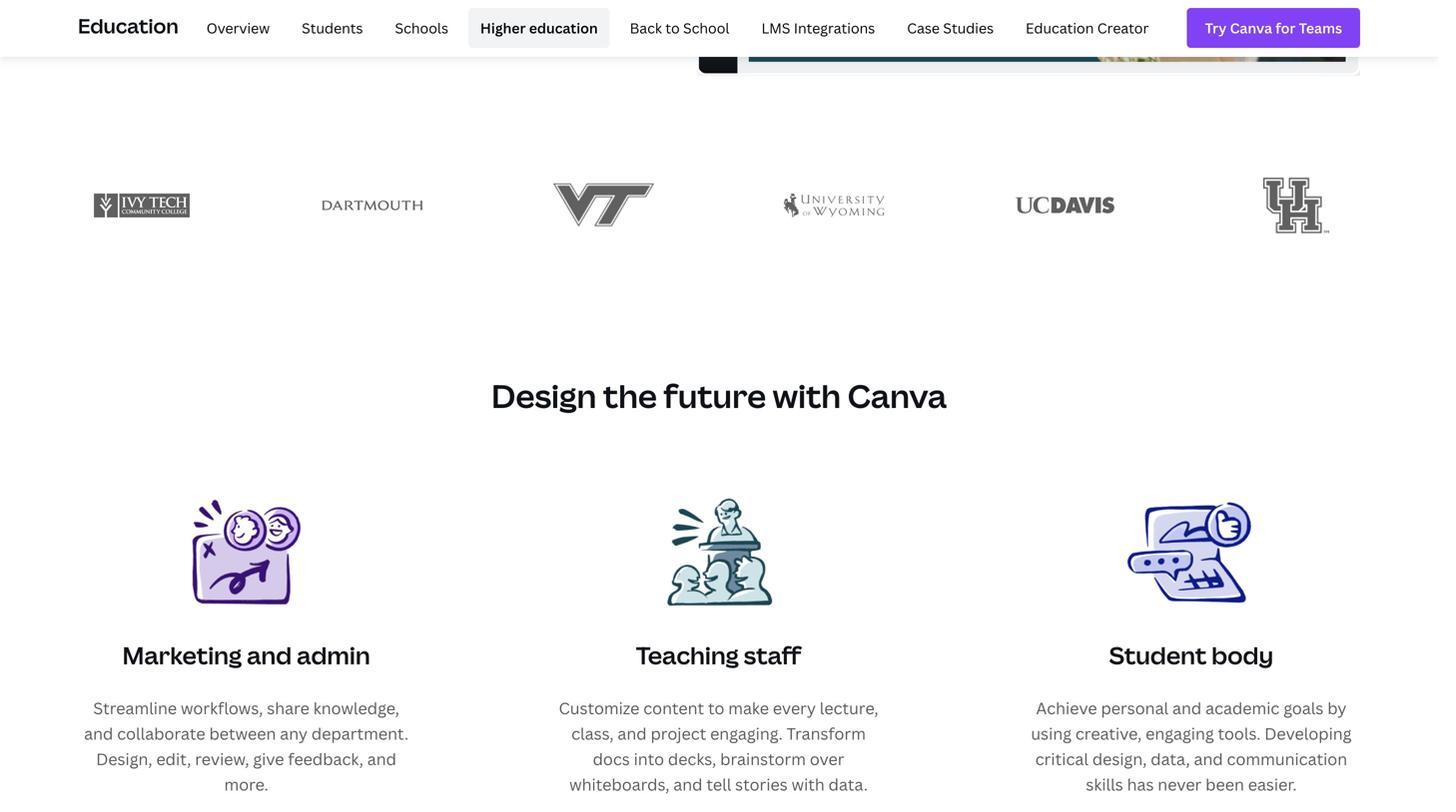 Task type: vqa. For each thing, say whether or not it's contained in the screenshot.
'security'
no



Task type: describe. For each thing, give the bounding box(es) containing it.
marketing
[[122, 640, 242, 672]]

schools link
[[383, 8, 460, 48]]

admin
[[297, 640, 370, 672]]

lecture,
[[820, 698, 878, 719]]

been
[[1206, 775, 1244, 796]]

design
[[491, 375, 597, 418]]

canva
[[848, 375, 947, 418]]

give
[[253, 749, 284, 770]]

creator
[[1097, 18, 1149, 37]]

between
[[209, 723, 276, 745]]

any
[[280, 723, 308, 745]]

has
[[1127, 775, 1154, 796]]

streamline
[[93, 698, 177, 719]]

and down department.
[[367, 749, 396, 770]]

department.
[[311, 723, 409, 745]]

design,
[[96, 749, 152, 770]]

back to school link
[[618, 8, 741, 48]]

body
[[1212, 640, 1274, 672]]

workflows,
[[181, 698, 263, 719]]

studies
[[943, 18, 994, 37]]

school
[[683, 18, 730, 37]]

back
[[630, 18, 662, 37]]

docs
[[593, 749, 630, 770]]

case studies
[[907, 18, 994, 37]]

and down 'decks,'
[[673, 775, 703, 796]]

students
[[302, 18, 363, 37]]

design,
[[1092, 749, 1147, 770]]

personal
[[1101, 698, 1169, 719]]

brainstorm
[[720, 749, 806, 770]]

by
[[1327, 698, 1347, 719]]

dartmouth image
[[322, 190, 423, 222]]

marketing admin logo image
[[183, 489, 310, 617]]

and up engaging
[[1173, 698, 1202, 719]]

student
[[1109, 640, 1207, 672]]

education element
[[78, 0, 1360, 56]]

into
[[634, 749, 664, 770]]

education for education
[[78, 12, 178, 39]]

to inside customize content to make every lecture, class, and project engaging. transform docs into decks, brainstorm over whiteboards, and tell stories with data.
[[708, 698, 724, 719]]

easier.
[[1248, 775, 1297, 796]]

customize
[[559, 698, 640, 719]]

engaging.
[[710, 723, 783, 745]]

lms integrations
[[761, 18, 875, 37]]

with inside customize content to make every lecture, class, and project engaging. transform docs into decks, brainstorm over whiteboards, and tell stories with data.
[[792, 775, 825, 796]]

streamline workflows, share knowledge, and collaborate between any department. design, edit, review, give feedback, and more.
[[84, 698, 409, 796]]

back to school
[[630, 18, 730, 37]]

education
[[529, 18, 598, 37]]

content
[[643, 698, 704, 719]]

project
[[651, 723, 706, 745]]

and up design,
[[84, 723, 113, 745]]

developing
[[1265, 723, 1352, 745]]

data,
[[1151, 749, 1190, 770]]

more.
[[224, 775, 268, 796]]

to inside menu bar
[[665, 18, 680, 37]]

achieve personal and academic goals by using creative, engaging tools. developing critical design, data, and communication skills has never been easier.
[[1031, 698, 1352, 796]]

university of wyoming image
[[784, 185, 885, 226]]



Task type: locate. For each thing, give the bounding box(es) containing it.
0 vertical spatial to
[[665, 18, 680, 37]]

and
[[247, 640, 292, 672], [1173, 698, 1202, 719], [84, 723, 113, 745], [618, 723, 647, 745], [367, 749, 396, 770], [1194, 749, 1223, 770], [673, 775, 703, 796]]

feedback,
[[288, 749, 363, 770]]

students icon image
[[1128, 489, 1255, 617]]

1 vertical spatial with
[[792, 775, 825, 796]]

with left the canva on the right
[[773, 375, 841, 418]]

schools
[[395, 18, 448, 37]]

university of houston image
[[1263, 163, 1329, 248]]

1 horizontal spatial to
[[708, 698, 724, 719]]

academic
[[1206, 698, 1280, 719]]

creative,
[[1076, 723, 1142, 745]]

student body
[[1109, 640, 1274, 672]]

staff
[[744, 640, 801, 672]]

every
[[773, 698, 816, 719]]

communication
[[1227, 749, 1347, 770]]

using
[[1031, 723, 1072, 745]]

critical
[[1035, 749, 1089, 770]]

to
[[665, 18, 680, 37], [708, 698, 724, 719]]

1 horizontal spatial education
[[1026, 18, 1094, 37]]

marketing and admin
[[122, 640, 370, 672]]

teaching staff
[[636, 640, 801, 672]]

education
[[78, 12, 178, 39], [1026, 18, 1094, 37]]

students link
[[290, 8, 375, 48]]

design the future with canva
[[491, 375, 947, 418]]

menu bar inside education element
[[186, 8, 1161, 48]]

edit,
[[156, 749, 191, 770]]

to right back
[[665, 18, 680, 37]]

teaching staff logo image
[[655, 489, 782, 617]]

with down the over
[[792, 775, 825, 796]]

skills
[[1086, 775, 1123, 796]]

review,
[[195, 749, 249, 770]]

higher education link
[[468, 8, 610, 48]]

over
[[810, 749, 844, 770]]

and up into
[[618, 723, 647, 745]]

never
[[1158, 775, 1202, 796]]

customize content to make every lecture, class, and project engaging. transform docs into decks, brainstorm over whiteboards, and tell stories with data.
[[559, 698, 878, 796]]

lms integrations link
[[749, 8, 887, 48]]

0 horizontal spatial education
[[78, 12, 178, 39]]

uc davis image
[[1015, 187, 1116, 224]]

decks,
[[668, 749, 716, 770]]

make
[[728, 698, 769, 719]]

whiteboards,
[[569, 775, 670, 796]]

collaborate
[[117, 723, 205, 745]]

case
[[907, 18, 940, 37]]

with
[[773, 375, 841, 418], [792, 775, 825, 796]]

integrations
[[794, 18, 875, 37]]

menu bar containing overview
[[186, 8, 1161, 48]]

future
[[664, 375, 766, 418]]

data.
[[829, 775, 868, 796]]

engaging
[[1146, 723, 1214, 745]]

ivy tech image
[[91, 185, 192, 227]]

menu bar
[[186, 8, 1161, 48]]

higher
[[480, 18, 526, 37]]

overview link
[[194, 8, 282, 48]]

virginia tech image
[[553, 160, 654, 251]]

overview
[[206, 18, 270, 37]]

case studies link
[[895, 8, 1006, 48]]

the
[[603, 375, 657, 418]]

0 vertical spatial with
[[773, 375, 841, 418]]

to left make
[[708, 698, 724, 719]]

class,
[[571, 723, 614, 745]]

tell
[[706, 775, 731, 796]]

goals
[[1284, 698, 1324, 719]]

and up share
[[247, 640, 292, 672]]

achieve
[[1036, 698, 1097, 719]]

education creator
[[1026, 18, 1149, 37]]

transform
[[787, 723, 866, 745]]

education for education creator
[[1026, 18, 1094, 37]]

knowledge,
[[313, 698, 399, 719]]

1 vertical spatial to
[[708, 698, 724, 719]]

lms
[[761, 18, 790, 37]]

higher education
[[480, 18, 598, 37]]

education inside menu bar
[[1026, 18, 1094, 37]]

education creator link
[[1014, 8, 1161, 48]]

stories
[[735, 775, 788, 796]]

teaching
[[636, 640, 739, 672]]

tools.
[[1218, 723, 1261, 745]]

and up been
[[1194, 749, 1223, 770]]

share
[[267, 698, 309, 719]]

0 horizontal spatial to
[[665, 18, 680, 37]]



